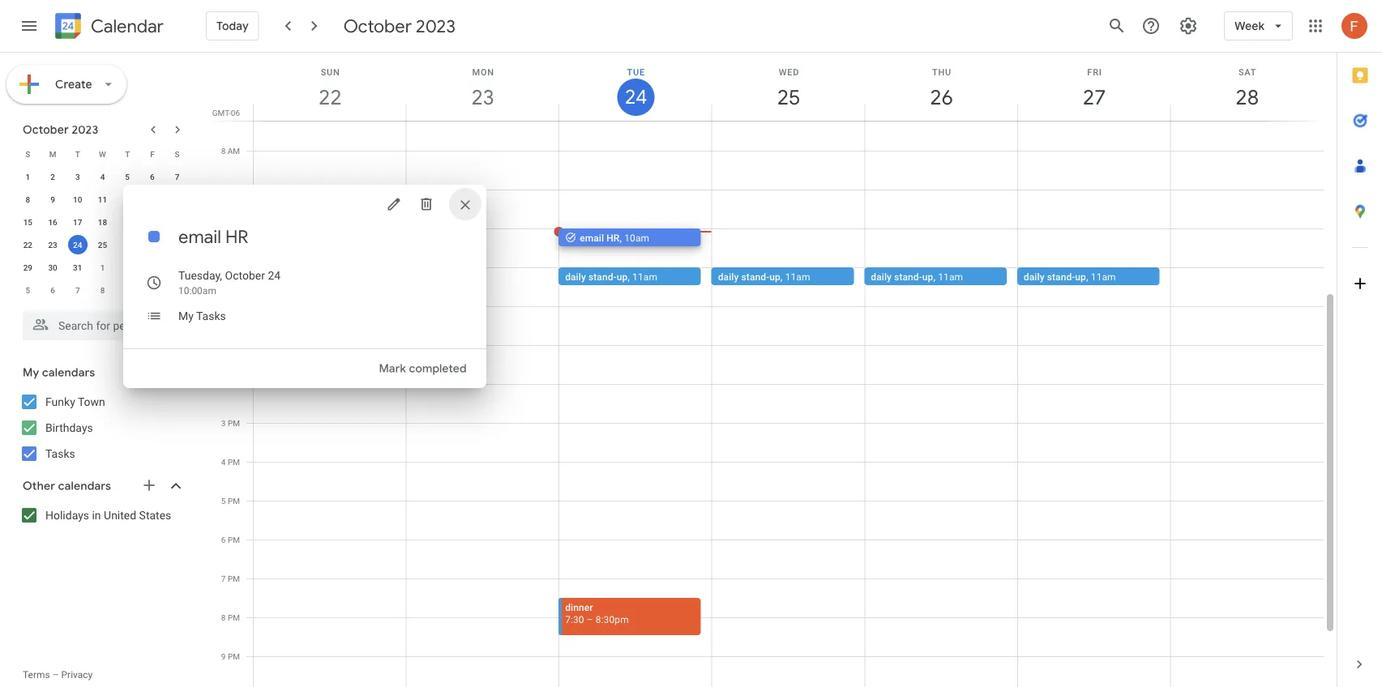 Task type: describe. For each thing, give the bounding box(es) containing it.
28 link
[[1229, 79, 1266, 116]]

2 t from the left
[[125, 149, 130, 159]]

27 column header
[[1017, 53, 1171, 121]]

week button
[[1224, 6, 1293, 45]]

week
[[1235, 19, 1265, 33]]

1 horizontal spatial 5
[[125, 172, 130, 182]]

november 5 element
[[18, 281, 38, 300]]

24, today element
[[68, 235, 87, 255]]

privacy link
[[61, 670, 93, 681]]

thu 26
[[929, 67, 952, 111]]

10 am
[[217, 224, 240, 234]]

7 for november 7 element
[[75, 285, 80, 295]]

2 pm
[[221, 379, 240, 389]]

4 up from the left
[[1075, 271, 1086, 283]]

mon
[[472, 67, 495, 77]]

11 for november 11 element
[[173, 285, 182, 295]]

november 9 element
[[118, 281, 137, 300]]

add other calendars image
[[141, 478, 157, 494]]

12 for 12 pm
[[217, 302, 226, 311]]

mark completed button
[[373, 349, 474, 388]]

sat 28
[[1235, 67, 1258, 111]]

0 vertical spatial 6
[[150, 172, 155, 182]]

row containing 29
[[15, 256, 190, 279]]

3 pm
[[221, 418, 240, 428]]

11 am
[[217, 263, 240, 272]]

am for 11 am
[[228, 263, 240, 272]]

23 link
[[464, 79, 502, 116]]

16 element
[[43, 212, 62, 232]]

24 inside 'cell'
[[73, 240, 82, 250]]

terms
[[23, 670, 50, 681]]

24 link
[[617, 79, 655, 116]]

tuesday,
[[178, 269, 222, 282]]

other calendars button
[[3, 474, 201, 499]]

26 inside october 2023 grid
[[123, 240, 132, 250]]

20 element
[[143, 212, 162, 232]]

gmt-06
[[212, 108, 240, 118]]

7 for 7 pm
[[221, 574, 226, 584]]

5 pm
[[221, 496, 240, 506]]

25 element
[[93, 235, 112, 255]]

november 4 element
[[168, 258, 187, 277]]

29
[[23, 263, 32, 272]]

30 element
[[43, 258, 62, 277]]

2 daily stand-up , 11am from the left
[[718, 271, 810, 283]]

calendar
[[91, 15, 164, 38]]

today
[[216, 19, 249, 33]]

3 for 3
[[75, 172, 80, 182]]

gmt-
[[212, 108, 231, 118]]

fri 27
[[1082, 67, 1105, 111]]

10 for november 10 element
[[148, 285, 157, 295]]

my tasks
[[178, 309, 226, 323]]

2 11am from the left
[[785, 271, 810, 283]]

birthdays
[[45, 421, 93, 435]]

november 6 element
[[43, 281, 62, 300]]

pm for 7 pm
[[228, 574, 240, 584]]

0 vertical spatial 2023
[[416, 15, 456, 37]]

8 for 8 am
[[221, 146, 226, 156]]

thu
[[932, 67, 952, 77]]

2 s from the left
[[175, 149, 180, 159]]

1 daily from the left
[[565, 271, 586, 283]]

october inside tuesday, october 24 10:00am
[[225, 269, 265, 282]]

1 s from the left
[[25, 149, 30, 159]]

other
[[23, 479, 55, 494]]

4 11am from the left
[[1091, 271, 1116, 283]]

19 element
[[118, 212, 137, 232]]

22 link
[[312, 79, 349, 116]]

25 link
[[770, 79, 808, 116]]

11 for 11 'element'
[[98, 195, 107, 204]]

10am
[[625, 232, 650, 244]]

states
[[139, 509, 171, 522]]

22 inside 22 column header
[[318, 84, 341, 111]]

pm for 12 pm
[[228, 302, 240, 311]]

grid containing 22
[[208, 53, 1337, 688]]

25 inside wed 25
[[776, 84, 799, 111]]

pm for 5 pm
[[228, 496, 240, 506]]

m
[[49, 149, 56, 159]]

0 horizontal spatial october 2023
[[23, 122, 98, 137]]

27 link
[[1076, 79, 1113, 116]]

7 pm
[[221, 574, 240, 584]]

23 column header
[[406, 53, 560, 121]]

holidays in united states
[[45, 509, 171, 522]]

26 inside column header
[[929, 84, 952, 111]]

22 element
[[18, 235, 38, 255]]

24 cell
[[65, 234, 90, 256]]

today button
[[206, 6, 259, 45]]

calendar element
[[52, 10, 164, 45]]

4 stand- from the left
[[1047, 271, 1075, 283]]

1 up from the left
[[617, 271, 628, 283]]

0 vertical spatial 7
[[175, 172, 180, 182]]

12 element
[[118, 190, 137, 209]]

2 up from the left
[[770, 271, 781, 283]]

november 10 element
[[143, 281, 162, 300]]

main drawer image
[[19, 16, 39, 36]]

2 horizontal spatial october
[[344, 15, 412, 37]]

15 element
[[18, 212, 38, 232]]

4 for 4 pm
[[221, 457, 226, 467]]

terms – privacy
[[23, 670, 93, 681]]

am for 8 am
[[228, 146, 240, 156]]

email hr , 10am
[[580, 232, 650, 244]]

row containing 1
[[15, 165, 190, 188]]

pm for 4 pm
[[228, 457, 240, 467]]

tuesday, october 24 10:00am
[[178, 269, 281, 297]]

17
[[73, 217, 82, 227]]

2 for 2
[[50, 172, 55, 182]]

my calendars list
[[3, 389, 201, 467]]

23 inside row group
[[48, 240, 57, 250]]

27 inside row
[[148, 240, 157, 250]]

06
[[231, 108, 240, 118]]

23 inside mon 23
[[470, 84, 494, 111]]

mon 23
[[470, 67, 495, 111]]

0 vertical spatial 4
[[100, 172, 105, 182]]

row containing 22
[[15, 234, 190, 256]]

tue 24
[[624, 67, 646, 110]]

pm for 9 pm
[[228, 652, 240, 662]]

27 inside column header
[[1082, 84, 1105, 111]]

2 for 2 pm
[[221, 379, 226, 389]]

wed 25
[[776, 67, 800, 111]]

hr for email hr
[[225, 225, 248, 248]]

my calendars
[[23, 366, 95, 380]]

3 daily stand-up , 11am from the left
[[871, 271, 963, 283]]

8 pm
[[221, 613, 240, 623]]

wed
[[779, 67, 800, 77]]



Task type: vqa. For each thing, say whether or not it's contained in the screenshot.
27 inside the row
yes



Task type: locate. For each thing, give the bounding box(es) containing it.
october
[[344, 15, 412, 37], [23, 122, 69, 137], [225, 269, 265, 282]]

0 horizontal spatial 22
[[23, 240, 32, 250]]

2 horizontal spatial 4
[[221, 457, 226, 467]]

0 vertical spatial calendars
[[42, 366, 95, 380]]

2 vertical spatial 11
[[173, 285, 182, 295]]

1 down "my tasks"
[[221, 341, 226, 350]]

1 pm from the top
[[228, 302, 240, 311]]

delete task image
[[418, 196, 435, 212]]

hr left 10am
[[607, 232, 620, 244]]

t
[[75, 149, 80, 159], [125, 149, 130, 159]]

22
[[318, 84, 341, 111], [23, 240, 32, 250]]

6 down 30 'element'
[[50, 285, 55, 295]]

10 up 17 at the left of the page
[[73, 195, 82, 204]]

Search for people text field
[[32, 311, 175, 341]]

dinner 7:30 – 8:30pm
[[565, 602, 629, 626]]

10 inside "element"
[[73, 195, 82, 204]]

funky
[[45, 395, 75, 409]]

other calendars
[[23, 479, 111, 494]]

town
[[78, 395, 105, 409]]

in
[[92, 509, 101, 522]]

my
[[178, 309, 194, 323], [23, 366, 39, 380]]

6 for 'november 6' 'element'
[[50, 285, 55, 295]]

5 row from the top
[[15, 234, 190, 256]]

15
[[23, 217, 32, 227]]

row containing 5
[[15, 279, 190, 302]]

fri
[[1088, 67, 1103, 77]]

3 down 2 pm
[[221, 418, 226, 428]]

16
[[48, 217, 57, 227]]

6 pm
[[221, 535, 240, 545]]

1 vertical spatial calendars
[[58, 479, 111, 494]]

pm
[[228, 302, 240, 311], [228, 341, 240, 350], [228, 379, 240, 389], [228, 418, 240, 428], [228, 457, 240, 467], [228, 496, 240, 506], [228, 535, 240, 545], [228, 574, 240, 584], [228, 613, 240, 623], [228, 652, 240, 662]]

pm up 9 pm
[[228, 613, 240, 623]]

1 horizontal spatial –
[[587, 614, 593, 626]]

3 up from the left
[[923, 271, 934, 283]]

calendars
[[42, 366, 95, 380], [58, 479, 111, 494]]

email up november 4 element
[[178, 225, 221, 248]]

0 vertical spatial 5
[[125, 172, 130, 182]]

0 horizontal spatial 5
[[26, 285, 30, 295]]

0 horizontal spatial 9
[[50, 195, 55, 204]]

4 for november 4 element
[[175, 263, 180, 272]]

pm for 3 pm
[[228, 418, 240, 428]]

1 stand- from the left
[[589, 271, 617, 283]]

my inside dropdown button
[[23, 366, 39, 380]]

0 horizontal spatial october
[[23, 122, 69, 137]]

1 vertical spatial 9
[[221, 652, 226, 662]]

sun 22
[[318, 67, 341, 111]]

10 up 11 am at the top of the page
[[217, 224, 226, 234]]

pm down 2 pm
[[228, 418, 240, 428]]

pm down 8 pm
[[228, 652, 240, 662]]

7 row from the top
[[15, 279, 190, 302]]

calendars for other calendars
[[58, 479, 111, 494]]

9 pm
[[221, 652, 240, 662]]

1 vertical spatial 7
[[75, 285, 80, 295]]

am
[[228, 146, 240, 156], [228, 224, 240, 234], [228, 263, 240, 272]]

6 inside 'element'
[[50, 285, 55, 295]]

1 vertical spatial 25
[[98, 240, 107, 250]]

1 for 1 pm
[[221, 341, 226, 350]]

pm for 6 pm
[[228, 535, 240, 545]]

None search field
[[0, 305, 201, 341]]

1 vertical spatial 23
[[48, 240, 57, 250]]

8 am
[[221, 146, 240, 156]]

november 11 element
[[168, 281, 187, 300]]

email left 10am
[[580, 232, 604, 244]]

row
[[15, 143, 190, 165], [15, 165, 190, 188], [15, 188, 190, 211], [15, 211, 190, 234], [15, 234, 190, 256], [15, 256, 190, 279], [15, 279, 190, 302]]

12 for 12
[[123, 195, 132, 204]]

0 vertical spatial 26
[[929, 84, 952, 111]]

october 2023 grid
[[15, 143, 190, 302]]

5 down 4 pm
[[221, 496, 226, 506]]

1 vertical spatial 26
[[123, 240, 132, 250]]

0 vertical spatial 28
[[1235, 84, 1258, 111]]

1 horizontal spatial 1
[[100, 263, 105, 272]]

31 element
[[68, 258, 87, 277]]

11 element
[[93, 190, 112, 209]]

row down november 1 element
[[15, 279, 190, 302]]

11 up 18
[[98, 195, 107, 204]]

4 up 11 'element'
[[100, 172, 105, 182]]

0 horizontal spatial s
[[25, 149, 30, 159]]

10 for 10 "element"
[[73, 195, 82, 204]]

2 horizontal spatial 1
[[221, 341, 226, 350]]

28 inside october 2023 grid
[[173, 240, 182, 250]]

tasks inside my calendars list
[[45, 447, 75, 461]]

0 vertical spatial –
[[587, 614, 593, 626]]

11 down november 4 element
[[173, 285, 182, 295]]

1 horizontal spatial my
[[178, 309, 194, 323]]

6 row from the top
[[15, 256, 190, 279]]

email
[[178, 225, 221, 248], [580, 232, 604, 244]]

11 for 11 am
[[217, 263, 226, 272]]

1 horizontal spatial 27
[[1082, 84, 1105, 111]]

0 vertical spatial 24
[[624, 84, 646, 110]]

24 up 31
[[73, 240, 82, 250]]

1 horizontal spatial 11
[[173, 285, 182, 295]]

my for my tasks
[[178, 309, 194, 323]]

0 horizontal spatial 27
[[148, 240, 157, 250]]

am for 10 am
[[228, 224, 240, 234]]

am up 11 am at the top of the page
[[228, 224, 240, 234]]

10 for 10 am
[[217, 224, 226, 234]]

5
[[125, 172, 130, 182], [26, 285, 30, 295], [221, 496, 226, 506]]

18
[[98, 217, 107, 227]]

s right f
[[175, 149, 180, 159]]

pm up 2 pm
[[228, 341, 240, 350]]

26 column header
[[865, 53, 1018, 121]]

funky town
[[45, 395, 105, 409]]

25 down wed
[[776, 84, 799, 111]]

24 down tue
[[624, 84, 646, 110]]

2 vertical spatial 6
[[221, 535, 226, 545]]

2 vertical spatial 4
[[221, 457, 226, 467]]

1 vertical spatial october 2023
[[23, 122, 98, 137]]

3 up 10 "element"
[[75, 172, 80, 182]]

row down w
[[15, 165, 190, 188]]

8 up 9 pm
[[221, 613, 226, 623]]

2 horizontal spatial 6
[[221, 535, 226, 545]]

f
[[150, 149, 155, 159]]

– right 7:30
[[587, 614, 593, 626]]

tue
[[627, 67, 645, 77]]

pm up 3 pm
[[228, 379, 240, 389]]

november 1 element
[[93, 258, 112, 277]]

october up m
[[23, 122, 69, 137]]

tab list
[[1338, 53, 1382, 642]]

3 inside grid
[[75, 172, 80, 182]]

pm for 2 pm
[[228, 379, 240, 389]]

4 row from the top
[[15, 211, 190, 234]]

terms link
[[23, 670, 50, 681]]

november 8 element
[[93, 281, 112, 300]]

2 horizontal spatial 10
[[217, 224, 226, 234]]

24
[[624, 84, 646, 110], [73, 240, 82, 250], [268, 269, 281, 282]]

november 3 element
[[143, 258, 162, 277]]

10 element
[[68, 190, 87, 209]]

12 pm
[[217, 302, 240, 311]]

0 vertical spatial my
[[178, 309, 194, 323]]

23 element
[[43, 235, 62, 255]]

1 vertical spatial 27
[[148, 240, 157, 250]]

pm down 4 pm
[[228, 496, 240, 506]]

10 down november 3 element
[[148, 285, 157, 295]]

1 up 15 element
[[26, 172, 30, 182]]

calendars for my calendars
[[42, 366, 95, 380]]

holidays
[[45, 509, 89, 522]]

1 up november 8 element
[[100, 263, 105, 272]]

4 daily from the left
[[1024, 271, 1045, 283]]

,
[[620, 232, 622, 244], [628, 271, 630, 283], [781, 271, 783, 283], [934, 271, 936, 283], [1086, 271, 1089, 283]]

8 pm from the top
[[228, 574, 240, 584]]

completed
[[409, 362, 467, 376]]

0 horizontal spatial hr
[[225, 225, 248, 248]]

0 vertical spatial 2
[[50, 172, 55, 182]]

10
[[73, 195, 82, 204], [217, 224, 226, 234], [148, 285, 157, 295]]

4 down 3 pm
[[221, 457, 226, 467]]

1 horizontal spatial 9
[[221, 652, 226, 662]]

1 horizontal spatial 2
[[221, 379, 226, 389]]

25 column header
[[712, 53, 865, 121]]

october up 22 column header
[[344, 15, 412, 37]]

1 horizontal spatial october 2023
[[344, 15, 456, 37]]

create
[[55, 77, 92, 92]]

0 vertical spatial october 2023
[[344, 15, 456, 37]]

2 up 3 pm
[[221, 379, 226, 389]]

2 pm from the top
[[228, 341, 240, 350]]

22 inside "22" 'element'
[[23, 240, 32, 250]]

27 down "fri"
[[1082, 84, 1105, 111]]

10 pm from the top
[[228, 652, 240, 662]]

1
[[26, 172, 30, 182], [100, 263, 105, 272], [221, 341, 226, 350]]

my for my calendars
[[23, 366, 39, 380]]

5 for november 5 element
[[26, 285, 30, 295]]

row up 11 'element'
[[15, 143, 190, 165]]

26 link
[[923, 79, 960, 116]]

t right m
[[75, 149, 80, 159]]

3 pm from the top
[[228, 379, 240, 389]]

2 vertical spatial 10
[[148, 285, 157, 295]]

3 am from the top
[[228, 263, 240, 272]]

3 11am from the left
[[938, 271, 963, 283]]

9 for 9 pm
[[221, 652, 226, 662]]

mark
[[379, 362, 406, 376]]

pm down tuesday, october 24 10:00am
[[228, 302, 240, 311]]

0 horizontal spatial tasks
[[45, 447, 75, 461]]

pm for 8 pm
[[228, 613, 240, 623]]

0 vertical spatial 27
[[1082, 84, 1105, 111]]

18 element
[[93, 212, 112, 232]]

28 down the sat
[[1235, 84, 1258, 111]]

8 up 15 element
[[26, 195, 30, 204]]

0 vertical spatial 22
[[318, 84, 341, 111]]

11 inside 'element'
[[98, 195, 107, 204]]

pm down 3 pm
[[228, 457, 240, 467]]

30
[[48, 263, 57, 272]]

1 for november 1 element
[[100, 263, 105, 272]]

27
[[1082, 84, 1105, 111], [148, 240, 157, 250]]

tasks
[[196, 309, 226, 323], [45, 447, 75, 461]]

9 pm from the top
[[228, 613, 240, 623]]

sat
[[1239, 67, 1257, 77]]

9 inside october 2023 grid
[[50, 195, 55, 204]]

1 t from the left
[[75, 149, 80, 159]]

11 down email hr heading on the left top of the page
[[217, 263, 226, 272]]

1 vertical spatial october
[[23, 122, 69, 137]]

0 horizontal spatial 26
[[123, 240, 132, 250]]

2 down m
[[50, 172, 55, 182]]

2 am from the top
[[228, 224, 240, 234]]

28 inside column header
[[1235, 84, 1258, 111]]

0 horizontal spatial 7
[[75, 285, 80, 295]]

17 element
[[68, 212, 87, 232]]

6 pm from the top
[[228, 496, 240, 506]]

12 inside row group
[[123, 195, 132, 204]]

1 vertical spatial 12
[[217, 302, 226, 311]]

26 down thu
[[929, 84, 952, 111]]

am down the 06 at the top
[[228, 146, 240, 156]]

row up 25 element
[[15, 211, 190, 234]]

row containing s
[[15, 143, 190, 165]]

2 vertical spatial am
[[228, 263, 240, 272]]

0 horizontal spatial –
[[52, 670, 59, 681]]

0 horizontal spatial 2
[[50, 172, 55, 182]]

6 for 6 pm
[[221, 535, 226, 545]]

20
[[148, 217, 157, 227]]

1 vertical spatial 2023
[[72, 122, 98, 137]]

cell
[[165, 211, 190, 234]]

– inside dinner 7:30 – 8:30pm
[[587, 614, 593, 626]]

0 horizontal spatial 23
[[48, 240, 57, 250]]

hr up 11 am at the top of the page
[[225, 225, 248, 248]]

s left m
[[25, 149, 30, 159]]

8 for 8 pm
[[221, 613, 226, 623]]

5 up 12 element
[[125, 172, 130, 182]]

28
[[1235, 84, 1258, 111], [173, 240, 182, 250]]

0 horizontal spatial 1
[[26, 172, 30, 182]]

1 vertical spatial 5
[[26, 285, 30, 295]]

9 down 8 pm
[[221, 652, 226, 662]]

pm for 1 pm
[[228, 341, 240, 350]]

am right tuesday,
[[228, 263, 240, 272]]

dinner
[[565, 602, 593, 613]]

25 down 18
[[98, 240, 107, 250]]

0 vertical spatial 11
[[98, 195, 107, 204]]

email for email hr , 10am
[[580, 232, 604, 244]]

25 inside row group
[[98, 240, 107, 250]]

2 horizontal spatial 11
[[217, 263, 226, 272]]

3 stand- from the left
[[894, 271, 923, 283]]

12 up 19
[[123, 195, 132, 204]]

calendar heading
[[88, 15, 164, 38]]

0 vertical spatial 10
[[73, 195, 82, 204]]

0 horizontal spatial 4
[[100, 172, 105, 182]]

5 for 5 pm
[[221, 496, 226, 506]]

12 down tuesday, october 24 10:00am
[[217, 302, 226, 311]]

hr for email hr , 10am
[[607, 232, 620, 244]]

pm up 7 pm
[[228, 535, 240, 545]]

0 vertical spatial 3
[[75, 172, 80, 182]]

0 horizontal spatial 28
[[173, 240, 182, 250]]

2 inside row
[[50, 172, 55, 182]]

31
[[73, 263, 82, 272]]

2 vertical spatial 24
[[268, 269, 281, 282]]

4 up november 11 element
[[175, 263, 180, 272]]

6 up 7 pm
[[221, 535, 226, 545]]

1 11am from the left
[[633, 271, 658, 283]]

daily
[[565, 271, 586, 283], [718, 271, 739, 283], [871, 271, 892, 283], [1024, 271, 1045, 283]]

4 pm
[[221, 457, 240, 467]]

1 horizontal spatial 10
[[148, 285, 157, 295]]

create button
[[6, 65, 126, 104]]

27 element
[[143, 235, 162, 255]]

2 row from the top
[[15, 165, 190, 188]]

4 pm from the top
[[228, 418, 240, 428]]

0 horizontal spatial 2023
[[72, 122, 98, 137]]

0 vertical spatial 12
[[123, 195, 132, 204]]

my calendars button
[[3, 360, 201, 386]]

–
[[587, 614, 593, 626], [52, 670, 59, 681]]

1 horizontal spatial 28
[[1235, 84, 1258, 111]]

1 vertical spatial 24
[[73, 240, 82, 250]]

1 pm
[[221, 341, 240, 350]]

19
[[123, 217, 132, 227]]

1 vertical spatial 6
[[50, 285, 55, 295]]

11
[[98, 195, 107, 204], [217, 263, 226, 272], [173, 285, 182, 295]]

united
[[104, 509, 136, 522]]

row up november 1 element
[[15, 234, 190, 256]]

1 vertical spatial 28
[[173, 240, 182, 250]]

3 row from the top
[[15, 188, 190, 211]]

10:00am
[[178, 285, 216, 297]]

28 column header
[[1170, 53, 1324, 121]]

t left f
[[125, 149, 130, 159]]

24 right 11 am at the top of the page
[[268, 269, 281, 282]]

october up 12 pm
[[225, 269, 265, 282]]

1 row from the top
[[15, 143, 190, 165]]

1 horizontal spatial 7
[[175, 172, 180, 182]]

s
[[25, 149, 30, 159], [175, 149, 180, 159]]

0 horizontal spatial t
[[75, 149, 80, 159]]

6 down f
[[150, 172, 155, 182]]

23
[[470, 84, 494, 111], [48, 240, 57, 250]]

1 horizontal spatial tasks
[[196, 309, 226, 323]]

9 for 9
[[50, 195, 55, 204]]

25
[[776, 84, 799, 111], [98, 240, 107, 250]]

8:30pm
[[596, 614, 629, 626]]

row up 18 element
[[15, 188, 190, 211]]

8
[[221, 146, 226, 156], [26, 195, 30, 204], [100, 285, 105, 295], [221, 613, 226, 623]]

2 daily from the left
[[718, 271, 739, 283]]

hr
[[225, 225, 248, 248], [607, 232, 620, 244]]

1 horizontal spatial email
[[580, 232, 604, 244]]

tasks down birthdays
[[45, 447, 75, 461]]

0 vertical spatial 9
[[50, 195, 55, 204]]

email hr heading
[[178, 225, 248, 248]]

0 horizontal spatial 25
[[98, 240, 107, 250]]

3 daily from the left
[[871, 271, 892, 283]]

6
[[150, 172, 155, 182], [50, 285, 55, 295], [221, 535, 226, 545]]

up
[[617, 271, 628, 283], [770, 271, 781, 283], [923, 271, 934, 283], [1075, 271, 1086, 283]]

29 element
[[18, 258, 38, 277]]

0 horizontal spatial 3
[[75, 172, 80, 182]]

2023 up 23 column header
[[416, 15, 456, 37]]

4 daily stand-up , 11am from the left
[[1024, 271, 1116, 283]]

sun
[[321, 67, 340, 77]]

26 down 19
[[123, 240, 132, 250]]

pm up 8 pm
[[228, 574, 240, 584]]

8 down november 1 element
[[100, 285, 105, 295]]

november 2 element
[[118, 258, 137, 277]]

27 down '20'
[[148, 240, 157, 250]]

2 horizontal spatial 5
[[221, 496, 226, 506]]

settings menu image
[[1179, 16, 1198, 36]]

mark completed
[[379, 362, 467, 376]]

0 horizontal spatial 24
[[73, 240, 82, 250]]

november 7 element
[[68, 281, 87, 300]]

2 horizontal spatial 24
[[624, 84, 646, 110]]

0 vertical spatial october
[[344, 15, 412, 37]]

7:30
[[565, 614, 584, 626]]

calendars up in
[[58, 479, 111, 494]]

23 down 16
[[48, 240, 57, 250]]

2 vertical spatial 7
[[221, 574, 226, 584]]

1 daily stand-up , 11am from the left
[[565, 271, 658, 283]]

1 horizontal spatial 25
[[776, 84, 799, 111]]

5 down 29 element
[[26, 285, 30, 295]]

– right terms
[[52, 670, 59, 681]]

0 horizontal spatial 11
[[98, 195, 107, 204]]

9 up 16 element
[[50, 195, 55, 204]]

28 up november 4 element
[[173, 240, 182, 250]]

1 vertical spatial tasks
[[45, 447, 75, 461]]

grid
[[208, 53, 1337, 688]]

row containing 8
[[15, 188, 190, 211]]

1 vertical spatial 2
[[221, 379, 226, 389]]

calendars up funky town
[[42, 366, 95, 380]]

3 for 3 pm
[[221, 418, 226, 428]]

0 vertical spatial 1
[[26, 172, 30, 182]]

2 stand- from the left
[[742, 271, 770, 283]]

privacy
[[61, 670, 93, 681]]

cell inside october 2023 grid
[[165, 211, 190, 234]]

8 inside november 8 element
[[100, 285, 105, 295]]

22 column header
[[253, 53, 407, 121]]

5 pm from the top
[[228, 457, 240, 467]]

24 inside tuesday, october 24 10:00am
[[268, 269, 281, 282]]

1 vertical spatial 3
[[221, 418, 226, 428]]

row up november 8 element
[[15, 256, 190, 279]]

28 element
[[168, 235, 187, 255]]

23 down mon
[[470, 84, 494, 111]]

email for email hr
[[178, 225, 221, 248]]

0 vertical spatial am
[[228, 146, 240, 156]]

1 horizontal spatial 2023
[[416, 15, 456, 37]]

7 pm from the top
[[228, 535, 240, 545]]

2 vertical spatial 5
[[221, 496, 226, 506]]

row containing 15
[[15, 211, 190, 234]]

2 vertical spatial october
[[225, 269, 265, 282]]

24 column header
[[559, 53, 712, 121]]

1 horizontal spatial 4
[[175, 263, 180, 272]]

2023 down create
[[72, 122, 98, 137]]

26
[[929, 84, 952, 111], [123, 240, 132, 250]]

22 up 29
[[23, 240, 32, 250]]

24 inside column header
[[624, 84, 646, 110]]

8 down gmt-
[[221, 146, 226, 156]]

stand-
[[589, 271, 617, 283], [742, 271, 770, 283], [894, 271, 923, 283], [1047, 271, 1075, 283]]

row group
[[15, 165, 190, 302]]

row group containing 1
[[15, 165, 190, 302]]

22 down sun
[[318, 84, 341, 111]]

email hr
[[178, 225, 248, 248]]

w
[[99, 149, 106, 159]]

tasks down the 10:00am
[[196, 309, 226, 323]]

8 for november 8 element
[[100, 285, 105, 295]]

1 horizontal spatial 12
[[217, 302, 226, 311]]

1 horizontal spatial 24
[[268, 269, 281, 282]]

26 element
[[118, 235, 137, 255]]

1 vertical spatial 1
[[100, 263, 105, 272]]

1 am from the top
[[228, 146, 240, 156]]



